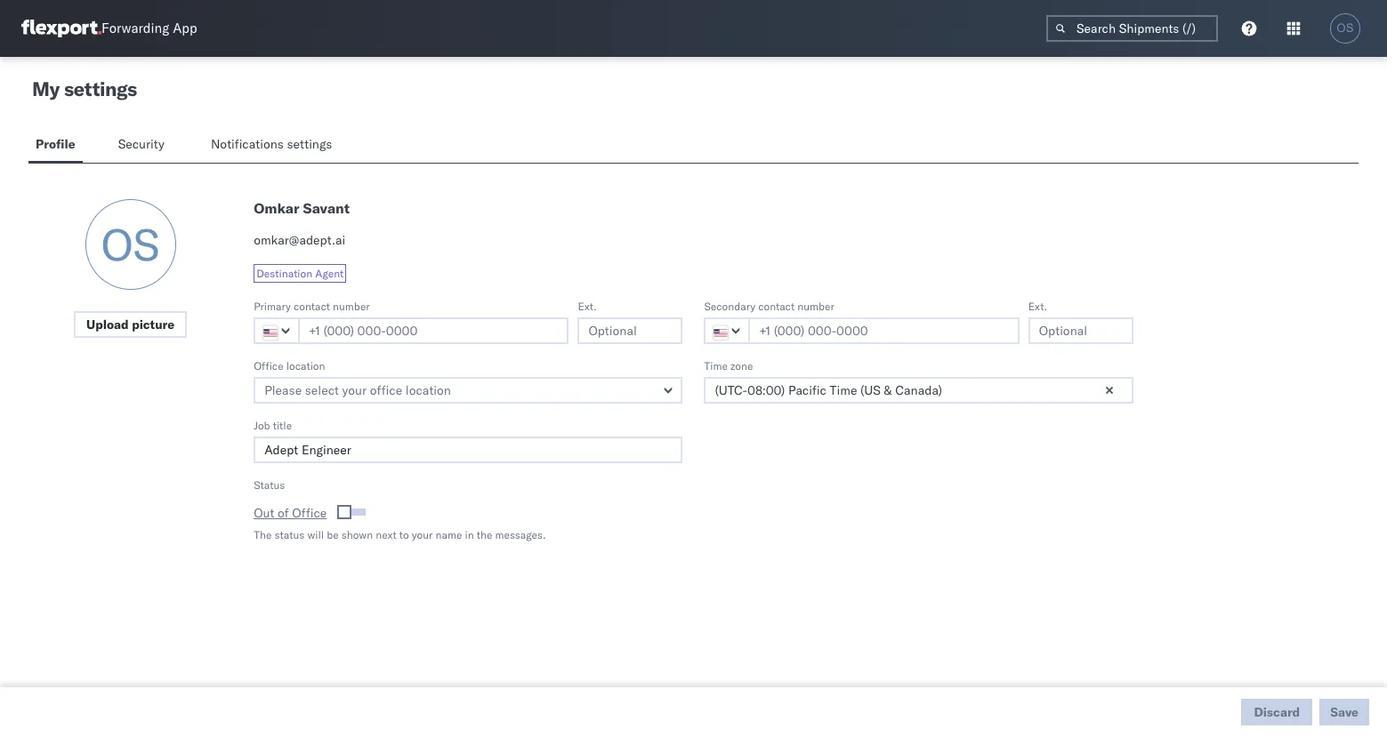 Task type: locate. For each thing, give the bounding box(es) containing it.
0 vertical spatial office
[[254, 359, 283, 373]]

my settings
[[32, 77, 137, 101]]

contact right secondary
[[758, 300, 795, 313]]

1 horizontal spatial contact
[[758, 300, 795, 313]]

0 horizontal spatial optional telephone field
[[578, 318, 683, 344]]

settings right notifications at the left of the page
[[287, 136, 332, 152]]

2 ext. from the left
[[1028, 300, 1047, 313]]

0 vertical spatial settings
[[64, 77, 137, 101]]

secondary contact number
[[704, 300, 834, 313]]

1 horizontal spatial settings
[[287, 136, 332, 152]]

security
[[118, 136, 164, 152]]

settings
[[64, 77, 137, 101], [287, 136, 332, 152]]

agent
[[315, 267, 344, 280]]

1 horizontal spatial os
[[1337, 21, 1354, 35]]

forwarding app link
[[21, 20, 197, 37]]

job title
[[254, 419, 292, 432]]

settings for my settings
[[64, 77, 137, 101]]

1 contact from the left
[[294, 300, 330, 313]]

1 horizontal spatial ext.
[[1028, 300, 1047, 313]]

optional telephone field for secondary contact number
[[1028, 318, 1133, 344]]

1 horizontal spatial number
[[797, 300, 834, 313]]

settings inside button
[[287, 136, 332, 152]]

os button
[[1325, 8, 1366, 49]]

flexport. image
[[21, 20, 101, 37]]

office down united states text field
[[254, 359, 283, 373]]

time
[[704, 359, 728, 373]]

number down agent
[[333, 300, 370, 313]]

+1 (000) 000-0000 telephone field
[[298, 318, 569, 344]]

in
[[465, 528, 474, 542]]

primary contact number
[[254, 300, 370, 313]]

messages.
[[495, 528, 546, 542]]

name
[[436, 528, 462, 542]]

contact for secondary
[[758, 300, 795, 313]]

of
[[278, 505, 289, 521]]

number for secondary contact number
[[797, 300, 834, 313]]

0 horizontal spatial number
[[333, 300, 370, 313]]

contact for primary
[[294, 300, 330, 313]]

None checkbox
[[341, 509, 366, 516]]

United States text field
[[704, 318, 751, 344]]

notifications settings button
[[204, 128, 347, 163]]

location
[[286, 359, 325, 373]]

out
[[254, 505, 274, 521]]

1 optional telephone field from the left
[[578, 318, 683, 344]]

os
[[1337, 21, 1354, 35], [101, 217, 160, 272]]

number up +1 (000) 000-0000 phone field
[[797, 300, 834, 313]]

0 horizontal spatial os
[[101, 217, 160, 272]]

profile
[[36, 136, 75, 152]]

omkar savant
[[254, 199, 350, 217]]

1 horizontal spatial office
[[292, 505, 327, 521]]

security button
[[111, 128, 175, 163]]

1 horizontal spatial optional telephone field
[[1028, 318, 1133, 344]]

1 number from the left
[[333, 300, 370, 313]]

secondary
[[704, 300, 756, 313]]

out of office
[[254, 505, 327, 521]]

0 horizontal spatial office
[[254, 359, 283, 373]]

office up will
[[292, 505, 327, 521]]

number
[[333, 300, 370, 313], [797, 300, 834, 313]]

Job title text field
[[254, 437, 683, 464]]

office location
[[254, 359, 325, 373]]

1 vertical spatial office
[[292, 505, 327, 521]]

ext.
[[578, 300, 597, 313], [1028, 300, 1047, 313]]

number for primary contact number
[[333, 300, 370, 313]]

United States text field
[[254, 318, 300, 344]]

status
[[254, 479, 285, 492]]

notifications settings
[[211, 136, 332, 152]]

0 vertical spatial os
[[1337, 21, 1354, 35]]

upload
[[86, 317, 129, 333]]

0 horizontal spatial contact
[[294, 300, 330, 313]]

settings right "my" at the left
[[64, 77, 137, 101]]

1 ext. from the left
[[578, 300, 597, 313]]

2 contact from the left
[[758, 300, 795, 313]]

0 horizontal spatial settings
[[64, 77, 137, 101]]

contact down destination agent
[[294, 300, 330, 313]]

2 optional telephone field from the left
[[1028, 318, 1133, 344]]

picture
[[132, 317, 175, 333]]

contact
[[294, 300, 330, 313], [758, 300, 795, 313]]

Optional telephone field
[[578, 318, 683, 344], [1028, 318, 1133, 344]]

2 number from the left
[[797, 300, 834, 313]]

1 vertical spatial settings
[[287, 136, 332, 152]]

office
[[254, 359, 283, 373], [292, 505, 327, 521]]

0 horizontal spatial ext.
[[578, 300, 597, 313]]



Task type: describe. For each thing, give the bounding box(es) containing it.
time zone
[[704, 359, 753, 373]]

destination
[[256, 267, 312, 280]]

zone
[[731, 359, 753, 373]]

my
[[32, 77, 60, 101]]

(UTC-08:00) Pacific Time (US & Canada) text field
[[704, 377, 1133, 404]]

upload picture
[[86, 317, 175, 333]]

forwarding app
[[101, 20, 197, 37]]

Search Shipments (/) text field
[[1046, 15, 1218, 42]]

the status will be shown next to your name in the messages.
[[254, 528, 546, 542]]

omkar@adept.ai
[[254, 232, 345, 248]]

primary
[[254, 300, 291, 313]]

optional telephone field for primary contact number
[[578, 318, 683, 344]]

the
[[477, 528, 492, 542]]

1 vertical spatial os
[[101, 217, 160, 272]]

next
[[376, 528, 397, 542]]

will
[[307, 528, 324, 542]]

ext. for primary contact number
[[578, 300, 597, 313]]

upload picture button
[[74, 311, 187, 338]]

destination agent
[[256, 267, 344, 280]]

notifications
[[211, 136, 284, 152]]

your
[[412, 528, 433, 542]]

os inside button
[[1337, 21, 1354, 35]]

Please select your office location text field
[[254, 377, 683, 404]]

job
[[254, 419, 270, 432]]

forwarding
[[101, 20, 169, 37]]

ext. for secondary contact number
[[1028, 300, 1047, 313]]

settings for notifications settings
[[287, 136, 332, 152]]

the
[[254, 528, 272, 542]]

title
[[273, 419, 292, 432]]

profile button
[[28, 128, 82, 163]]

be
[[327, 528, 339, 542]]

to
[[399, 528, 409, 542]]

status
[[275, 528, 305, 542]]

omkar
[[254, 199, 299, 217]]

+1 (000) 000-0000 telephone field
[[749, 318, 1019, 344]]

shown
[[341, 528, 373, 542]]

savant
[[303, 199, 350, 217]]

app
[[173, 20, 197, 37]]



Task type: vqa. For each thing, say whether or not it's contained in the screenshot.
settings inside button
yes



